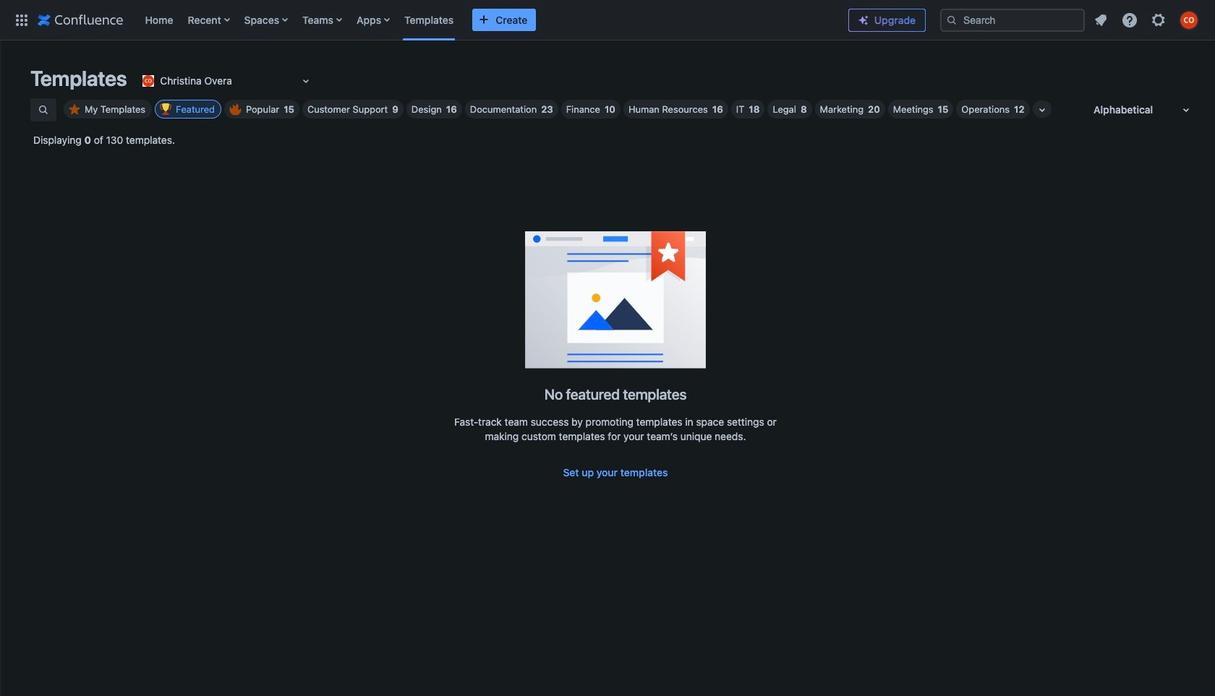 Task type: locate. For each thing, give the bounding box(es) containing it.
None text field
[[140, 74, 143, 88]]

1 horizontal spatial list
[[1088, 7, 1206, 33]]

open image
[[298, 72, 315, 90]]

more categories image
[[1033, 101, 1051, 119]]

None search field
[[940, 8, 1085, 31]]

banner
[[0, 0, 1215, 43]]

confluence image
[[38, 11, 123, 29], [38, 11, 123, 29]]

premium image
[[858, 14, 869, 26]]

0 horizontal spatial list
[[138, 0, 837, 40]]

list
[[138, 0, 837, 40], [1088, 7, 1206, 33]]

notification icon image
[[1092, 11, 1109, 29]]



Task type: describe. For each thing, give the bounding box(es) containing it.
open search bar image
[[38, 104, 49, 116]]

settings icon image
[[1150, 11, 1167, 29]]

global element
[[9, 0, 837, 40]]

search image
[[946, 14, 958, 26]]

appswitcher icon image
[[13, 11, 30, 29]]

list for premium image
[[1088, 7, 1206, 33]]

Search field
[[940, 8, 1085, 31]]

list for appswitcher icon
[[138, 0, 837, 40]]

help icon image
[[1121, 11, 1138, 29]]



Task type: vqa. For each thing, say whether or not it's contained in the screenshot.
NOTIFICATION ICON
yes



